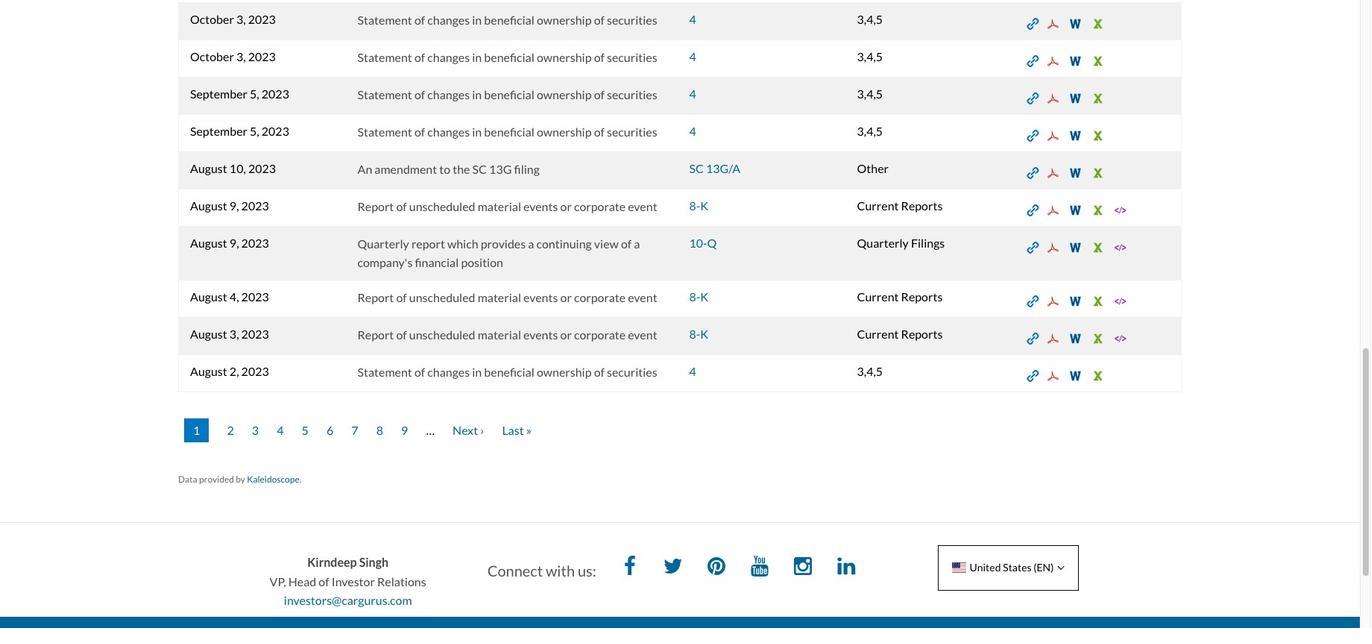 Task type: locate. For each thing, give the bounding box(es) containing it.
1 9, from the top
[[230, 198, 239, 213]]

2 current from the top
[[858, 290, 899, 304]]

8- for august 4, 2023
[[690, 290, 701, 304]]

2 in from the top
[[472, 50, 482, 64]]

0 vertical spatial august 9, 2023
[[190, 198, 269, 213]]

august for 8-k link corresponding to august 3, 2023
[[190, 327, 227, 341]]

quarterly
[[858, 236, 909, 250], [358, 236, 409, 251]]

1 unscheduled from the top
[[409, 199, 476, 213]]

securities
[[607, 13, 658, 27], [607, 50, 658, 64], [607, 87, 658, 101], [607, 125, 658, 139], [607, 365, 658, 379]]

in
[[472, 13, 482, 27], [472, 50, 482, 64], [472, 87, 482, 101], [472, 125, 482, 139], [472, 365, 482, 379]]

corporate for august 4, 2023
[[574, 290, 626, 304]]

1 corporate from the top
[[574, 199, 626, 213]]

investors@cargurus.com
[[284, 593, 412, 607]]

august left 4,
[[190, 290, 227, 304]]

5 beneficial from the top
[[484, 365, 535, 379]]

3 unscheduled from the top
[[409, 328, 476, 342]]

report for august 3, 2023
[[358, 328, 394, 342]]

2 vertical spatial events
[[524, 328, 558, 342]]

3,4,5
[[858, 12, 883, 26], [858, 49, 883, 63], [858, 86, 883, 101], [858, 124, 883, 138], [858, 364, 883, 378]]

quarterly report which provides a continuing view of a company's financial position
[[358, 236, 640, 270]]

0 vertical spatial 5,
[[250, 86, 259, 101]]

august 10, 2023
[[190, 161, 276, 175]]

3 current from the top
[[858, 327, 899, 341]]

statement of changes in beneficial ownership of securities
[[358, 13, 658, 27], [358, 50, 658, 64], [358, 87, 658, 101], [358, 125, 658, 139], [358, 365, 658, 379]]

august left 10, at the top left of page
[[190, 161, 227, 175]]

september 5, 2023
[[190, 86, 289, 101], [190, 124, 289, 138]]

4 changes from the top
[[428, 125, 470, 139]]

last
[[502, 423, 524, 437]]

2 vertical spatial or
[[561, 328, 572, 342]]

report for august 4, 2023
[[358, 290, 394, 304]]

1 vertical spatial current
[[858, 290, 899, 304]]

which
[[448, 236, 479, 251]]

reports for august 9, 2023
[[902, 198, 943, 213]]

3 8-k from the top
[[690, 327, 709, 341]]

1 statement of changes in beneficial ownership of securities from the top
[[358, 13, 658, 27]]

0 vertical spatial september
[[190, 86, 248, 101]]

2 8- from the top
[[690, 290, 701, 304]]

0 vertical spatial 8-k
[[690, 198, 709, 213]]

1 ownership from the top
[[537, 13, 592, 27]]

9 link
[[401, 419, 408, 442]]

corporate for august 9, 2023
[[574, 199, 626, 213]]

0 vertical spatial current
[[858, 198, 899, 213]]

2 report from the top
[[358, 290, 394, 304]]

0 vertical spatial corporate
[[574, 199, 626, 213]]

quarterly inside quarterly report which provides a continuing view of a company's financial position
[[358, 236, 409, 251]]

a right the view in the top left of the page
[[634, 236, 640, 251]]

2 vertical spatial current
[[858, 327, 899, 341]]

sc left '13g/a'
[[690, 161, 704, 175]]

2 8-k from the top
[[690, 290, 709, 304]]

2 k from the top
[[701, 290, 709, 304]]

2 october from the top
[[190, 49, 234, 63]]

2,
[[230, 364, 239, 378]]

current reports for august 3, 2023
[[858, 327, 943, 341]]

4 august from the top
[[190, 290, 227, 304]]

1 vertical spatial 5,
[[250, 124, 259, 138]]

1 8-k link from the top
[[690, 198, 709, 213]]

events for august 9, 2023
[[524, 199, 558, 213]]

1 september from the top
[[190, 86, 248, 101]]

2 vertical spatial current reports
[[858, 327, 943, 341]]

august down august 10, 2023
[[190, 198, 227, 213]]

quarterly for quarterly report which provides a continuing view of a company's financial position
[[358, 236, 409, 251]]

or
[[561, 199, 572, 213], [561, 290, 572, 304], [561, 328, 572, 342]]

august 2, 2023
[[190, 364, 269, 378]]

1 current reports from the top
[[858, 198, 943, 213]]

8-k
[[690, 198, 709, 213], [690, 290, 709, 304], [690, 327, 709, 341]]

events
[[524, 199, 558, 213], [524, 290, 558, 304], [524, 328, 558, 342]]

august up august 4, 2023
[[190, 236, 227, 250]]

report
[[358, 199, 394, 213], [358, 290, 394, 304], [358, 328, 394, 342]]

1 october 3, 2023 from the top
[[190, 12, 276, 26]]

3 changes from the top
[[428, 87, 470, 101]]

august for '10-q' link
[[190, 236, 227, 250]]

2 vertical spatial unscheduled
[[409, 328, 476, 342]]

0 vertical spatial october 3, 2023
[[190, 12, 276, 26]]

1 vertical spatial 8-k link
[[690, 290, 709, 304]]

2 vertical spatial report
[[358, 328, 394, 342]]

2 report of unscheduled material events or corporate event from the top
[[358, 290, 658, 304]]

3 k from the top
[[701, 327, 709, 341]]

0 vertical spatial reports
[[902, 198, 943, 213]]

8-k link for august 4, 2023
[[690, 290, 709, 304]]

data provided by kaleidoscope .
[[178, 474, 302, 485]]

2 or from the top
[[561, 290, 572, 304]]

2 vertical spatial event
[[628, 328, 658, 342]]

2 securities from the top
[[607, 50, 658, 64]]

a
[[528, 236, 534, 251], [634, 236, 640, 251]]

1 vertical spatial october
[[190, 49, 234, 63]]

1 k from the top
[[701, 198, 709, 213]]

1 vertical spatial report
[[358, 290, 394, 304]]

ownership
[[537, 13, 592, 27], [537, 50, 592, 64], [537, 87, 592, 101], [537, 125, 592, 139], [537, 365, 592, 379]]

august
[[190, 161, 227, 175], [190, 198, 227, 213], [190, 236, 227, 250], [190, 290, 227, 304], [190, 327, 227, 341], [190, 364, 227, 378]]

8- for august 9, 2023
[[690, 198, 701, 213]]

3 ownership from the top
[[537, 87, 592, 101]]

3 current reports from the top
[[858, 327, 943, 341]]

1 material from the top
[[478, 199, 521, 213]]

3 corporate from the top
[[574, 328, 626, 342]]

7
[[352, 423, 358, 437]]

3 report from the top
[[358, 328, 394, 342]]

5 3,4,5 from the top
[[858, 364, 883, 378]]

1 vertical spatial reports
[[902, 290, 943, 304]]

1 vertical spatial 3,
[[236, 49, 246, 63]]

0 vertical spatial 9,
[[230, 198, 239, 213]]

continuing
[[537, 236, 592, 251]]

4 beneficial from the top
[[484, 125, 535, 139]]

0 vertical spatial current reports
[[858, 198, 943, 213]]

9,
[[230, 198, 239, 213], [230, 236, 239, 250]]

the
[[453, 162, 470, 176]]

1 horizontal spatial quarterly
[[858, 236, 909, 250]]

unscheduled for august 4, 2023
[[409, 290, 476, 304]]

reports
[[902, 198, 943, 213], [902, 290, 943, 304], [902, 327, 943, 341]]

us:
[[578, 562, 597, 580]]

3 8- from the top
[[690, 327, 701, 341]]

0 vertical spatial material
[[478, 199, 521, 213]]

2 vertical spatial 8-k link
[[690, 327, 709, 341]]

1 vertical spatial unscheduled
[[409, 290, 476, 304]]

1 vertical spatial august 9, 2023
[[190, 236, 269, 250]]

1 8- from the top
[[690, 198, 701, 213]]

5 august from the top
[[190, 327, 227, 341]]

0 vertical spatial k
[[701, 198, 709, 213]]

3 material from the top
[[478, 328, 521, 342]]

3,
[[236, 12, 246, 26], [236, 49, 246, 63], [230, 327, 239, 341]]

3 reports from the top
[[902, 327, 943, 341]]

1 vertical spatial october 3, 2023
[[190, 49, 276, 63]]

material
[[478, 199, 521, 213], [478, 290, 521, 304], [478, 328, 521, 342]]

2 statement of changes in beneficial ownership of securities from the top
[[358, 50, 658, 64]]

statement
[[358, 13, 412, 27], [358, 50, 412, 64], [358, 87, 412, 101], [358, 125, 412, 139], [358, 365, 412, 379]]

october 3, 2023
[[190, 12, 276, 26], [190, 49, 276, 63]]

quarterly up company's
[[358, 236, 409, 251]]

8-k link
[[690, 198, 709, 213], [690, 290, 709, 304], [690, 327, 709, 341]]

amendment
[[375, 162, 437, 176]]

a right provides
[[528, 236, 534, 251]]

5,
[[250, 86, 259, 101], [250, 124, 259, 138]]

2 events from the top
[[524, 290, 558, 304]]

1 vertical spatial or
[[561, 290, 572, 304]]

1 vertical spatial september
[[190, 124, 248, 138]]

august up august 2, 2023
[[190, 327, 227, 341]]

4 in from the top
[[472, 125, 482, 139]]

2023
[[248, 12, 276, 26], [248, 49, 276, 63], [262, 86, 289, 101], [262, 124, 289, 138], [248, 161, 276, 175], [241, 198, 269, 213], [241, 236, 269, 250], [241, 290, 269, 304], [241, 327, 269, 341], [241, 364, 269, 378]]

4 link
[[690, 12, 697, 26], [690, 49, 697, 63], [690, 86, 697, 101], [690, 124, 697, 138], [690, 364, 697, 378], [277, 419, 284, 442]]

k
[[701, 198, 709, 213], [701, 290, 709, 304], [701, 327, 709, 341]]

2 vertical spatial k
[[701, 327, 709, 341]]

0 vertical spatial 8-
[[690, 198, 701, 213]]

8-
[[690, 198, 701, 213], [690, 290, 701, 304], [690, 327, 701, 341]]

2 vertical spatial 8-k
[[690, 327, 709, 341]]

2 material from the top
[[478, 290, 521, 304]]

1 vertical spatial report of unscheduled material events or corporate event
[[358, 290, 658, 304]]

2 current reports from the top
[[858, 290, 943, 304]]

2 vertical spatial reports
[[902, 327, 943, 341]]

next
[[453, 423, 478, 437]]

4
[[690, 12, 697, 26], [690, 49, 697, 63], [690, 86, 697, 101], [690, 124, 697, 138], [690, 364, 697, 378], [277, 423, 284, 437]]

0 vertical spatial event
[[628, 199, 658, 213]]

5 ownership from the top
[[537, 365, 592, 379]]

2 9, from the top
[[230, 236, 239, 250]]

august 9, 2023 down august 10, 2023
[[190, 198, 269, 213]]

2 vertical spatial material
[[478, 328, 521, 342]]

1 vertical spatial material
[[478, 290, 521, 304]]

1 vertical spatial current reports
[[858, 290, 943, 304]]

2 vertical spatial 8-
[[690, 327, 701, 341]]

1 august from the top
[[190, 161, 227, 175]]

filing
[[514, 162, 540, 176]]

1 august 9, 2023 from the top
[[190, 198, 269, 213]]

1 changes from the top
[[428, 13, 470, 27]]

2
[[227, 423, 234, 437]]

sc
[[690, 161, 704, 175], [473, 162, 487, 176]]

8
[[376, 423, 383, 437]]

0 vertical spatial september 5, 2023
[[190, 86, 289, 101]]

2 vertical spatial report of unscheduled material events or corporate event
[[358, 328, 658, 342]]

3 event from the top
[[628, 328, 658, 342]]

corporate
[[574, 199, 626, 213], [574, 290, 626, 304], [574, 328, 626, 342]]

company's
[[358, 255, 413, 270]]

3 or from the top
[[561, 328, 572, 342]]

3 august from the top
[[190, 236, 227, 250]]

3 8-k link from the top
[[690, 327, 709, 341]]

1
[[193, 423, 200, 437]]

8- for august 3, 2023
[[690, 327, 701, 341]]

»
[[526, 423, 532, 437]]

13g
[[489, 162, 512, 176]]

1 a from the left
[[528, 236, 534, 251]]

1 report from the top
[[358, 199, 394, 213]]

next ›
[[453, 423, 484, 437]]

2 vertical spatial corporate
[[574, 328, 626, 342]]

1 vertical spatial event
[[628, 290, 658, 304]]

0 horizontal spatial a
[[528, 236, 534, 251]]

quarterly filings
[[858, 236, 945, 250]]

events for august 4, 2023
[[524, 290, 558, 304]]

august 9, 2023
[[190, 198, 269, 213], [190, 236, 269, 250]]

2 vertical spatial 3,
[[230, 327, 239, 341]]

report for august 9, 2023
[[358, 199, 394, 213]]

connect with us element
[[488, 553, 873, 583]]

1 statement from the top
[[358, 13, 412, 27]]

august 9, 2023 up august 4, 2023
[[190, 236, 269, 250]]

or for august 9, 2023
[[561, 199, 572, 213]]

sc right the
[[473, 162, 487, 176]]

report of unscheduled material events or corporate event for august 4, 2023
[[358, 290, 658, 304]]

0 vertical spatial unscheduled
[[409, 199, 476, 213]]

1 or from the top
[[561, 199, 572, 213]]

0 vertical spatial report of unscheduled material events or corporate event
[[358, 199, 658, 213]]

2 august 9, 2023 from the top
[[190, 236, 269, 250]]

2 reports from the top
[[902, 290, 943, 304]]

1 current from the top
[[858, 198, 899, 213]]

0 vertical spatial report
[[358, 199, 394, 213]]

1 horizontal spatial a
[[634, 236, 640, 251]]

august left 2,
[[190, 364, 227, 378]]

2 unscheduled from the top
[[409, 290, 476, 304]]

provided
[[199, 474, 234, 485]]

3 statement of changes in beneficial ownership of securities from the top
[[358, 87, 658, 101]]

1 vertical spatial september 5, 2023
[[190, 124, 289, 138]]

1 vertical spatial k
[[701, 290, 709, 304]]

1 vertical spatial 9,
[[230, 236, 239, 250]]

0 vertical spatial events
[[524, 199, 558, 213]]

7 link
[[352, 419, 358, 442]]

august for august 9, 2023 8-k link
[[190, 198, 227, 213]]

august 4, 2023
[[190, 290, 269, 304]]

0 vertical spatial or
[[561, 199, 572, 213]]

2 august from the top
[[190, 198, 227, 213]]

9, down august 10, 2023
[[230, 198, 239, 213]]

9, up 4,
[[230, 236, 239, 250]]

0 vertical spatial 8-k link
[[690, 198, 709, 213]]

2 corporate from the top
[[574, 290, 626, 304]]

kirndeep
[[308, 555, 357, 569]]

0 vertical spatial october
[[190, 12, 234, 26]]

quarterly left filings
[[858, 236, 909, 250]]

corporate for august 3, 2023
[[574, 328, 626, 342]]

current for august 9, 2023
[[858, 198, 899, 213]]

facebook image
[[615, 553, 645, 583]]

1 september 5, 2023 from the top
[[190, 86, 289, 101]]

or for august 4, 2023
[[561, 290, 572, 304]]

1 securities from the top
[[607, 13, 658, 27]]

unscheduled for august 9, 2023
[[409, 199, 476, 213]]

sc 13g/a
[[690, 161, 741, 175]]

2 8-k link from the top
[[690, 290, 709, 304]]

1 vertical spatial corporate
[[574, 290, 626, 304]]

1 report of unscheduled material events or corporate event from the top
[[358, 199, 658, 213]]

august 9, 2023 for report of unscheduled material events or corporate event
[[190, 198, 269, 213]]

2 3,4,5 from the top
[[858, 49, 883, 63]]

event for august 9, 2023
[[628, 199, 658, 213]]

8-k for august 9, 2023
[[690, 198, 709, 213]]

october
[[190, 12, 234, 26], [190, 49, 234, 63]]

1 vertical spatial 8-
[[690, 290, 701, 304]]

3 report of unscheduled material events or corporate event from the top
[[358, 328, 658, 342]]

1 in from the top
[[472, 13, 482, 27]]

3 events from the top
[[524, 328, 558, 342]]

1 8-k from the top
[[690, 198, 709, 213]]

investors@cargurus.com link
[[284, 593, 412, 607]]

8-k for august 4, 2023
[[690, 290, 709, 304]]

1 vertical spatial 8-k
[[690, 290, 709, 304]]

current
[[858, 198, 899, 213], [858, 290, 899, 304], [858, 327, 899, 341]]

1 link
[[184, 419, 209, 442]]

current reports for august 4, 2023
[[858, 290, 943, 304]]

september
[[190, 86, 248, 101], [190, 124, 248, 138]]

6
[[327, 423, 334, 437]]

0 horizontal spatial quarterly
[[358, 236, 409, 251]]

connect with us:
[[488, 562, 597, 580]]

1 vertical spatial events
[[524, 290, 558, 304]]

2 changes from the top
[[428, 50, 470, 64]]



Task type: vqa. For each thing, say whether or not it's contained in the screenshot.


Task type: describe. For each thing, give the bounding box(es) containing it.
2 link
[[227, 419, 234, 442]]

kaleidoscope link
[[247, 474, 300, 485]]

by
[[236, 474, 245, 485]]

5 securities from the top
[[607, 365, 658, 379]]

9, for report of unscheduled material events or corporate event
[[230, 198, 239, 213]]

report of unscheduled material events or corporate event for august 3, 2023
[[358, 328, 658, 342]]

5 changes from the top
[[428, 365, 470, 379]]

10-q link
[[690, 236, 717, 250]]

last »
[[502, 423, 532, 437]]

1 3,4,5 from the top
[[858, 12, 883, 26]]

6 link
[[327, 419, 334, 442]]

9, for quarterly report which provides a continuing view of a company's financial position
[[230, 236, 239, 250]]

report of unscheduled material events or corporate event for august 9, 2023
[[358, 199, 658, 213]]

k for august 9, 2023
[[701, 198, 709, 213]]

4 securities from the top
[[607, 125, 658, 139]]

provides
[[481, 236, 526, 251]]

sc 13g/a link
[[690, 161, 741, 175]]

10,
[[230, 161, 246, 175]]

5 link
[[302, 419, 309, 442]]

10-q
[[690, 236, 717, 250]]

filings
[[912, 236, 945, 250]]

material for august 9, 2023
[[478, 199, 521, 213]]

3 beneficial from the top
[[484, 87, 535, 101]]

5 in from the top
[[472, 365, 482, 379]]

1 5, from the top
[[250, 86, 259, 101]]

…
[[426, 423, 435, 437]]

3 securities from the top
[[607, 87, 658, 101]]

august for 8-k link for august 4, 2023
[[190, 290, 227, 304]]

5
[[302, 423, 309, 437]]

k for august 3, 2023
[[701, 327, 709, 341]]

›
[[481, 423, 484, 437]]

twitter image
[[659, 553, 688, 583]]

of inside quarterly report which provides a continuing view of a company's financial position
[[621, 236, 632, 251]]

1 october from the top
[[190, 12, 234, 26]]

us image
[[953, 563, 966, 573]]

event for august 3, 2023
[[628, 328, 658, 342]]

8-k link for august 3, 2023
[[690, 327, 709, 341]]

2 5, from the top
[[250, 124, 259, 138]]

other
[[858, 161, 889, 175]]

united states (en) button
[[939, 545, 1080, 591]]

youtube image
[[745, 553, 775, 583]]

august for sc 13g/a link
[[190, 161, 227, 175]]

2 beneficial from the top
[[484, 50, 535, 64]]

investor
[[332, 574, 375, 588]]

events for august 3, 2023
[[524, 328, 558, 342]]

10-
[[690, 236, 708, 250]]

2 ownership from the top
[[537, 50, 592, 64]]

united states (en)
[[970, 561, 1054, 574]]

4 ownership from the top
[[537, 125, 592, 139]]

2 statement from the top
[[358, 50, 412, 64]]

0 vertical spatial 3,
[[236, 12, 246, 26]]

report
[[412, 236, 445, 251]]

8-k for august 3, 2023
[[690, 327, 709, 341]]

to
[[440, 162, 451, 176]]

event for august 4, 2023
[[628, 290, 658, 304]]

4 statement from the top
[[358, 125, 412, 139]]

q
[[708, 236, 717, 250]]

data
[[178, 474, 197, 485]]

united
[[970, 561, 1002, 574]]

reports for august 3, 2023
[[902, 327, 943, 341]]

next › link
[[453, 419, 484, 442]]

or for august 3, 2023
[[561, 328, 572, 342]]

5 statement from the top
[[358, 365, 412, 379]]

position
[[461, 255, 504, 270]]

6 august from the top
[[190, 364, 227, 378]]

connect
[[488, 562, 543, 580]]

view
[[594, 236, 619, 251]]

states
[[1004, 561, 1032, 574]]

1 beneficial from the top
[[484, 13, 535, 27]]

4 statement of changes in beneficial ownership of securities from the top
[[358, 125, 658, 139]]

4,
[[230, 290, 239, 304]]

(en)
[[1034, 561, 1054, 574]]

2 september 5, 2023 from the top
[[190, 124, 289, 138]]

current reports for august 9, 2023
[[858, 198, 943, 213]]

an amendment to the sc 13g filing
[[358, 162, 540, 176]]

instagram image
[[789, 553, 818, 583]]

8-k link for august 9, 2023
[[690, 198, 709, 213]]

current for august 3, 2023
[[858, 327, 899, 341]]

august 9, 2023 for quarterly report which provides a continuing view of a company's financial position
[[190, 236, 269, 250]]

unscheduled for august 3, 2023
[[409, 328, 476, 342]]

3 3,4,5 from the top
[[858, 86, 883, 101]]

linkedin image
[[832, 553, 862, 583]]

3 statement from the top
[[358, 87, 412, 101]]

k for august 4, 2023
[[701, 290, 709, 304]]

last » link
[[502, 419, 532, 442]]

financial
[[415, 255, 459, 270]]

2 october 3, 2023 from the top
[[190, 49, 276, 63]]

9
[[401, 423, 408, 437]]

vp,
[[270, 574, 286, 588]]

singh
[[359, 555, 389, 569]]

3 in from the top
[[472, 87, 482, 101]]

3
[[252, 423, 259, 437]]

relations
[[377, 574, 427, 588]]

material for august 4, 2023
[[478, 290, 521, 304]]

.
[[300, 474, 302, 485]]

quarterly for quarterly filings
[[858, 236, 909, 250]]

4 3,4,5 from the top
[[858, 124, 883, 138]]

current for august 4, 2023
[[858, 290, 899, 304]]

august 3, 2023
[[190, 327, 269, 341]]

an
[[358, 162, 372, 176]]

material for august 3, 2023
[[478, 328, 521, 342]]

2 september from the top
[[190, 124, 248, 138]]

with
[[546, 562, 575, 580]]

3 link
[[252, 419, 259, 442]]

0 horizontal spatial sc
[[473, 162, 487, 176]]

2 a from the left
[[634, 236, 640, 251]]

kaleidoscope
[[247, 474, 300, 485]]

head
[[289, 574, 317, 588]]

reports for august 4, 2023
[[902, 290, 943, 304]]

5 statement of changes in beneficial ownership of securities from the top
[[358, 365, 658, 379]]

13g/a
[[706, 161, 741, 175]]

8 link
[[376, 419, 383, 442]]

kirndeep singh vp, head of investor relations investors@cargurus.com
[[270, 555, 427, 607]]

of inside kirndeep singh vp, head of investor relations investors@cargurus.com
[[319, 574, 329, 588]]

pinterest image
[[702, 553, 732, 583]]

1 horizontal spatial sc
[[690, 161, 704, 175]]



